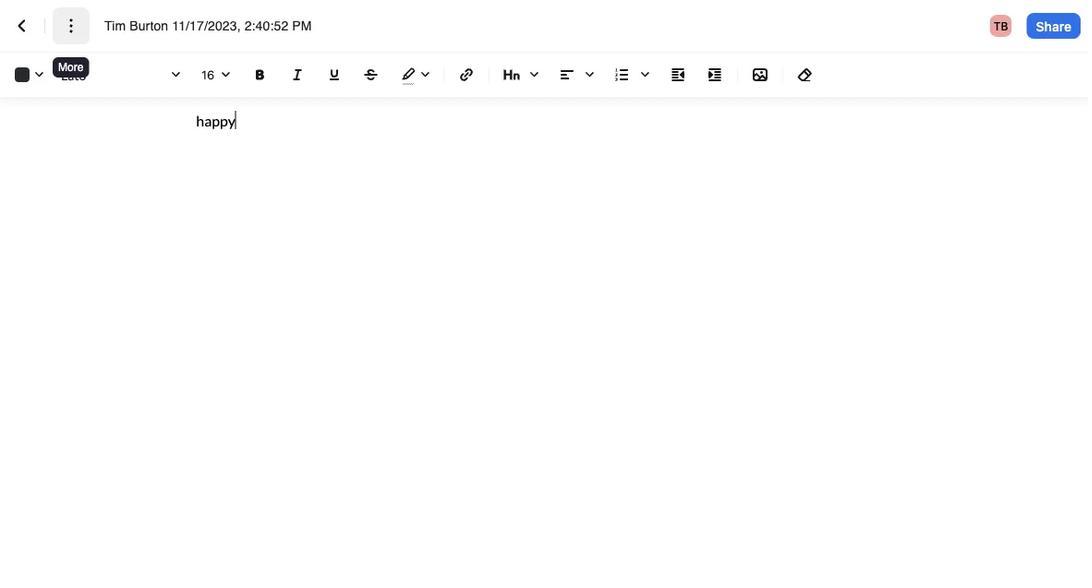 Task type: locate. For each thing, give the bounding box(es) containing it.
all notes image
[[11, 15, 33, 37]]

more tooltip
[[51, 44, 91, 79]]

open image
[[214, 64, 237, 86]]

italic image
[[287, 64, 309, 86]]

None text field
[[201, 62, 233, 87]]

share
[[1037, 18, 1072, 34]]

decrease indent image
[[667, 64, 690, 86]]

increase indent image
[[704, 64, 727, 86]]

happy
[[196, 111, 236, 129]]

strikethrough image
[[360, 64, 383, 86]]

None text field
[[104, 17, 336, 35]]

lato button
[[57, 62, 187, 88]]



Task type: vqa. For each thing, say whether or not it's contained in the screenshot.
Strikethrough icon
yes



Task type: describe. For each thing, give the bounding box(es) containing it.
insert image image
[[750, 64, 772, 86]]

lato
[[61, 67, 86, 83]]

underline image
[[324, 64, 346, 86]]

more image
[[60, 15, 82, 37]]

clear style image
[[795, 64, 817, 86]]

link image
[[456, 64, 478, 86]]

more
[[58, 61, 84, 74]]

share button
[[1028, 13, 1081, 39]]

tb button
[[983, 11, 1020, 41]]

bold image
[[250, 64, 272, 86]]

tb
[[994, 19, 1009, 32]]



